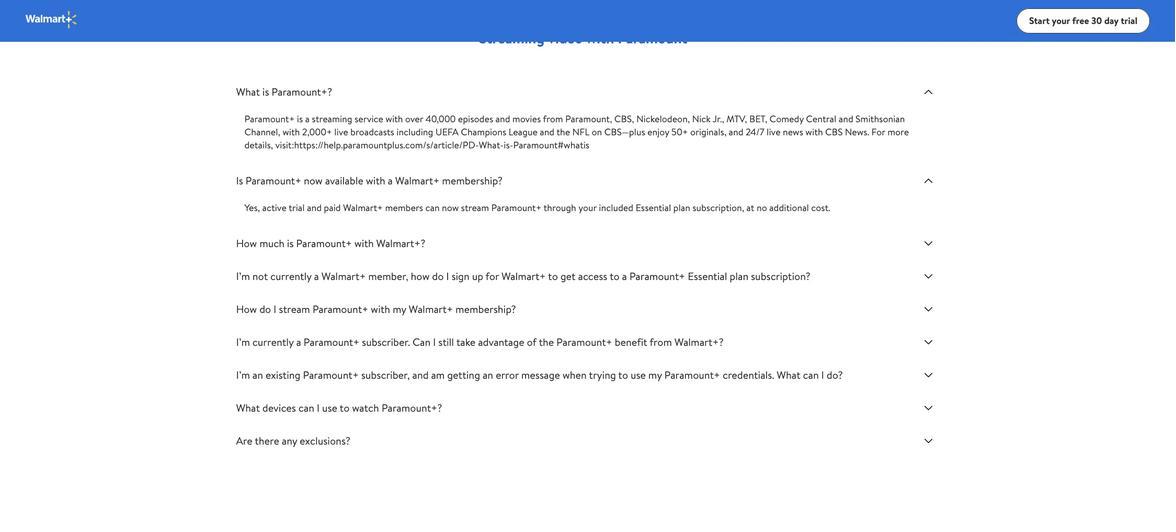 Task type: vqa. For each thing, say whether or not it's contained in the screenshot.
news.
yes



Task type: describe. For each thing, give the bounding box(es) containing it.
50+
[[672, 126, 689, 139]]

trying
[[589, 368, 616, 383]]

yes,
[[245, 201, 260, 215]]

with right video
[[587, 28, 615, 48]]

originals,
[[691, 126, 727, 139]]

0 vertical spatial walmart+?
[[377, 237, 426, 251]]

with left 2,000+
[[283, 126, 300, 139]]

1 vertical spatial the
[[539, 335, 554, 350]]

to right trying on the right bottom of page
[[619, 368, 629, 383]]

1 horizontal spatial walmart+?
[[675, 335, 724, 350]]

1 horizontal spatial now
[[442, 201, 459, 215]]

with right available
[[366, 174, 386, 188]]

service
[[355, 113, 384, 126]]

1 horizontal spatial is
[[287, 237, 294, 251]]

is-
[[504, 139, 514, 152]]

i'm currently a paramount+ subscriber. can i still take advantage of the paramount+ benefit from walmart+? image
[[923, 337, 935, 349]]

a up existing
[[296, 335, 301, 350]]

existing
[[266, 368, 301, 383]]

over
[[406, 113, 424, 126]]

exclusions?
[[300, 434, 351, 449]]

broadcasts
[[351, 126, 395, 139]]

walmart+ down the is paramount+ now available with a walmart+ membership?
[[343, 201, 383, 215]]

i'm for i'm currently a paramount+ subscriber. can i still take advantage of the paramount+ benefit from walmart+?
[[236, 335, 250, 350]]

i'm for i'm not currently a walmart+ member, how do i sign up for walmart+ to get access to a paramount+ essential plan subscription?
[[236, 270, 250, 284]]

for
[[872, 126, 886, 139]]

paramount,
[[566, 113, 613, 126]]

of
[[527, 335, 537, 350]]

1 vertical spatial can
[[804, 368, 819, 383]]

still
[[439, 335, 454, 350]]

episodes
[[458, 113, 494, 126]]

walmart+ up members
[[396, 174, 440, 188]]

streaming
[[312, 113, 353, 126]]

not
[[253, 270, 268, 284]]

1 horizontal spatial use
[[631, 368, 646, 383]]

what is paramount+?
[[236, 85, 332, 99]]

start your free 30 day trial
[[1030, 14, 1138, 27]]

devices
[[263, 401, 296, 416]]

0 vertical spatial plan
[[674, 201, 691, 215]]

more
[[888, 126, 910, 139]]

video
[[549, 28, 583, 48]]

comedy
[[770, 113, 804, 126]]

w+ image
[[25, 10, 78, 29]]

0 horizontal spatial my
[[393, 302, 407, 317]]

cbs
[[826, 126, 843, 139]]

0 horizontal spatial do
[[260, 302, 271, 317]]

mtv,
[[727, 113, 748, 126]]

how much is paramount+ with walmart+? image
[[923, 238, 935, 250]]

is paramount+ now available with a walmart+ membership? image
[[923, 175, 935, 187]]

news
[[783, 126, 804, 139]]

0 horizontal spatial paramount+?
[[272, 85, 332, 99]]

movies
[[513, 113, 541, 126]]

day
[[1105, 14, 1119, 27]]

jr.,
[[713, 113, 725, 126]]

and right central
[[839, 113, 854, 126]]

are there any exclusions? image
[[923, 435, 935, 448]]

champions
[[461, 126, 507, 139]]

0 vertical spatial can
[[426, 201, 440, 215]]

2 live from the left
[[767, 126, 781, 139]]

start
[[1030, 14, 1050, 27]]

am
[[431, 368, 445, 383]]

1 horizontal spatial plan
[[730, 270, 749, 284]]

1 vertical spatial my
[[649, 368, 662, 383]]

uefa
[[436, 126, 459, 139]]

subscriber,
[[361, 368, 410, 383]]

subscription?
[[752, 270, 811, 284]]

0 vertical spatial membership?
[[442, 174, 503, 188]]

a right access
[[623, 270, 627, 284]]

what for what devices can i use to watch paramount+?
[[236, 401, 260, 416]]

is
[[236, 174, 243, 188]]

up
[[472, 270, 484, 284]]

streaming video with paramount+
[[479, 28, 697, 48]]

paid
[[324, 201, 341, 215]]

can
[[413, 335, 431, 350]]

bet,
[[750, 113, 768, 126]]

start your free 30 day trial button
[[1017, 8, 1151, 33]]

benefit
[[615, 335, 648, 350]]

active
[[262, 201, 287, 215]]

advantage
[[478, 335, 525, 350]]

nick
[[693, 113, 711, 126]]

get
[[561, 270, 576, 284]]

streaming
[[479, 28, 545, 48]]

through
[[544, 201, 577, 215]]

i'm an existing paramount+ subscriber, and am getting an error message when trying to use my paramount+ credentials. what can i do?
[[236, 368, 844, 383]]

what-
[[479, 139, 504, 152]]

subscription,
[[693, 201, 745, 215]]

40,000
[[426, 113, 456, 126]]

any
[[282, 434, 297, 449]]

the inside paramount+ is a streaming service with over 40,000 episodes and movies from paramount, cbs, nickelodeon, nick jr., mtv, bet, comedy central and smithsonian channel, with 2,000+ live broadcasts including uefa champions league and the nfl on cbs—plus enjoy 50+ originals, and 24/7 live news with cbs news. for more details, visit:https://help.paramountplus.com/s/article/pd-what-is-paramount#whatis
[[557, 126, 571, 139]]

a down how much is paramount+ with walmart+?
[[314, 270, 319, 284]]

1 vertical spatial paramount+?
[[382, 401, 443, 416]]

at
[[747, 201, 755, 215]]

with up member,
[[355, 237, 374, 251]]

cbs—plus
[[605, 126, 646, 139]]

no
[[757, 201, 768, 215]]

channel,
[[245, 126, 280, 139]]

sign
[[452, 270, 470, 284]]

0 horizontal spatial your
[[579, 201, 597, 215]]

walmart+ down how much is paramount+ with walmart+?
[[322, 270, 366, 284]]

much
[[260, 237, 285, 251]]

nickelodeon,
[[637, 113, 690, 126]]

0 horizontal spatial now
[[304, 174, 323, 188]]

what devices can i use to watch paramount+? image
[[923, 402, 935, 415]]

to left get
[[549, 270, 558, 284]]

visit:https://help.paramountplus.com/s/article/pd-
[[276, 139, 479, 152]]

news.
[[846, 126, 870, 139]]

paramount+ inside paramount+ is a streaming service with over 40,000 episodes and movies from paramount, cbs, nickelodeon, nick jr., mtv, bet, comedy central and smithsonian channel, with 2,000+ live broadcasts including uefa champions league and the nfl on cbs—plus enjoy 50+ originals, and 24/7 live news with cbs news. for more details, visit:https://help.paramountplus.com/s/article/pd-what-is-paramount#whatis
[[245, 113, 295, 126]]

nfl
[[573, 126, 590, 139]]

from inside paramount+ is a streaming service with over 40,000 episodes and movies from paramount, cbs, nickelodeon, nick jr., mtv, bet, comedy central and smithsonian channel, with 2,000+ live broadcasts including uefa champions league and the nfl on cbs—plus enjoy 50+ originals, and 24/7 live news with cbs news. for more details, visit:https://help.paramountplus.com/s/article/pd-what-is-paramount#whatis
[[543, 113, 563, 126]]

how do i stream paramount+ with my walmart+ membership? image
[[923, 304, 935, 316]]

2,000+
[[302, 126, 332, 139]]

take
[[457, 335, 476, 350]]

and left am
[[413, 368, 429, 383]]



Task type: locate. For each thing, give the bounding box(es) containing it.
0 vertical spatial currently
[[271, 270, 312, 284]]

free
[[1073, 14, 1090, 27]]

can right devices
[[299, 401, 315, 416]]

to
[[549, 270, 558, 284], [610, 270, 620, 284], [619, 368, 629, 383], [340, 401, 350, 416]]

is for a
[[297, 113, 303, 126]]

live right 24/7
[[767, 126, 781, 139]]

2 horizontal spatial can
[[804, 368, 819, 383]]

members
[[385, 201, 423, 215]]

is down what is paramount+?
[[297, 113, 303, 126]]

is
[[263, 85, 269, 99], [297, 113, 303, 126], [287, 237, 294, 251]]

2 vertical spatial what
[[236, 401, 260, 416]]

paramount+? up streaming
[[272, 85, 332, 99]]

essential
[[636, 201, 672, 215], [688, 270, 728, 284]]

can left 'do?' at the bottom right of page
[[804, 368, 819, 383]]

0 vertical spatial from
[[543, 113, 563, 126]]

from
[[543, 113, 563, 126], [650, 335, 673, 350]]

1 vertical spatial trial
[[289, 201, 305, 215]]

1 horizontal spatial my
[[649, 368, 662, 383]]

1 vertical spatial currently
[[253, 335, 294, 350]]

subscriber.
[[362, 335, 410, 350]]

0 horizontal spatial use
[[322, 401, 338, 416]]

the left nfl
[[557, 126, 571, 139]]

currently right not
[[271, 270, 312, 284]]

are
[[236, 434, 253, 449]]

now right members
[[442, 201, 459, 215]]

cbs,
[[615, 113, 635, 126]]

do down not
[[260, 302, 271, 317]]

1 vertical spatial plan
[[730, 270, 749, 284]]

0 vertical spatial is
[[263, 85, 269, 99]]

0 horizontal spatial an
[[253, 368, 263, 383]]

2 i'm from the top
[[236, 335, 250, 350]]

1 vertical spatial now
[[442, 201, 459, 215]]

1 vertical spatial stream
[[279, 302, 310, 317]]

0 horizontal spatial plan
[[674, 201, 691, 215]]

0 vertical spatial your
[[1053, 14, 1071, 27]]

1 horizontal spatial your
[[1053, 14, 1071, 27]]

what for what is paramount+?
[[236, 85, 260, 99]]

credentials.
[[723, 368, 775, 383]]

is right much
[[287, 237, 294, 251]]

1 vertical spatial i'm
[[236, 335, 250, 350]]

0 horizontal spatial the
[[539, 335, 554, 350]]

to right access
[[610, 270, 620, 284]]

1 vertical spatial membership?
[[456, 302, 517, 317]]

and left 24/7
[[729, 126, 744, 139]]

i'm for i'm an existing paramount+ subscriber, and am getting an error message when trying to use my paramount+ credentials. what can i do?
[[236, 368, 250, 383]]

do right how
[[432, 270, 444, 284]]

1 vertical spatial what
[[777, 368, 801, 383]]

your inside button
[[1053, 14, 1071, 27]]

how
[[411, 270, 430, 284]]

trial
[[1122, 14, 1138, 27], [289, 201, 305, 215]]

an
[[253, 368, 263, 383], [483, 368, 494, 383]]

0 horizontal spatial live
[[335, 126, 348, 139]]

is inside paramount+ is a streaming service with over 40,000 episodes and movies from paramount, cbs, nickelodeon, nick jr., mtv, bet, comedy central and smithsonian channel, with 2,000+ live broadcasts including uefa champions league and the nfl on cbs—plus enjoy 50+ originals, and 24/7 live news with cbs news. for more details, visit:https://help.paramountplus.com/s/article/pd-what-is-paramount#whatis
[[297, 113, 303, 126]]

1 i'm from the top
[[236, 270, 250, 284]]

the right 'of'
[[539, 335, 554, 350]]

0 vertical spatial how
[[236, 237, 257, 251]]

1 vertical spatial is
[[297, 113, 303, 126]]

what right credentials.
[[777, 368, 801, 383]]

access
[[579, 270, 608, 284]]

use down benefit
[[631, 368, 646, 383]]

a inside paramount+ is a streaming service with over 40,000 episodes and movies from paramount, cbs, nickelodeon, nick jr., mtv, bet, comedy central and smithsonian channel, with 2,000+ live broadcasts including uefa champions league and the nfl on cbs—plus enjoy 50+ originals, and 24/7 live news with cbs news. for more details, visit:https://help.paramountplus.com/s/article/pd-what-is-paramount#whatis
[[305, 113, 310, 126]]

my
[[393, 302, 407, 317], [649, 368, 662, 383]]

use up exclusions?
[[322, 401, 338, 416]]

the
[[557, 126, 571, 139], [539, 335, 554, 350]]

1 an from the left
[[253, 368, 263, 383]]

paramount#whatis
[[514, 139, 590, 152]]

what left devices
[[236, 401, 260, 416]]

0 vertical spatial essential
[[636, 201, 672, 215]]

plan left subscription,
[[674, 201, 691, 215]]

your left free
[[1053, 14, 1071, 27]]

with left over
[[386, 113, 403, 126]]

i'm not currently a walmart+ member, how do i sign up for walmart+ to get access to a paramount+ essential plan subscription? image
[[923, 271, 935, 283]]

0 horizontal spatial from
[[543, 113, 563, 126]]

live right 2,000+
[[335, 126, 348, 139]]

walmart+ right for on the left bottom of the page
[[502, 270, 546, 284]]

what
[[236, 85, 260, 99], [777, 368, 801, 383], [236, 401, 260, 416]]

plan
[[674, 201, 691, 215], [730, 270, 749, 284]]

member,
[[369, 270, 409, 284]]

how for how do i stream paramount+ with my walmart+ membership?
[[236, 302, 257, 317]]

do
[[432, 270, 444, 284], [260, 302, 271, 317]]

what devices can i use to watch paramount+?
[[236, 401, 443, 416]]

what up channel,
[[236, 85, 260, 99]]

1 horizontal spatial paramount+?
[[382, 401, 443, 416]]

message
[[522, 368, 560, 383]]

1 vertical spatial do
[[260, 302, 271, 317]]

a up members
[[388, 174, 393, 188]]

is paramount+ now available with a walmart+ membership?
[[236, 174, 503, 188]]

1 vertical spatial from
[[650, 335, 673, 350]]

0 vertical spatial stream
[[461, 201, 489, 215]]

cost.
[[812, 201, 831, 215]]

additional
[[770, 201, 810, 215]]

how left much
[[236, 237, 257, 251]]

and left movies
[[496, 113, 511, 126]]

1 vertical spatial use
[[322, 401, 338, 416]]

0 vertical spatial my
[[393, 302, 407, 317]]

2 an from the left
[[483, 368, 494, 383]]

i'm an existing paramount+ subscriber, and am getting an error message when trying to use my paramount+ credentials. what can i do? image
[[923, 369, 935, 382]]

a left streaming
[[305, 113, 310, 126]]

walmart+ up the can at left
[[409, 302, 453, 317]]

smithsonian
[[856, 113, 906, 126]]

yes, active trial and paid walmart+ members can now stream paramount+ through your included essential plan subscription, at no additional cost.
[[245, 201, 831, 215]]

1 horizontal spatial live
[[767, 126, 781, 139]]

getting
[[448, 368, 480, 383]]

3 i'm from the top
[[236, 368, 250, 383]]

and left paid
[[307, 201, 322, 215]]

from up paramount#whatis
[[543, 113, 563, 126]]

with left cbs
[[806, 126, 824, 139]]

1 horizontal spatial stream
[[461, 201, 489, 215]]

i'm
[[236, 270, 250, 284], [236, 335, 250, 350], [236, 368, 250, 383]]

1 vertical spatial your
[[579, 201, 597, 215]]

how down not
[[236, 302, 257, 317]]

1 horizontal spatial from
[[650, 335, 673, 350]]

1 vertical spatial how
[[236, 302, 257, 317]]

live
[[335, 126, 348, 139], [767, 126, 781, 139]]

how much is paramount+ with walmart+?
[[236, 237, 426, 251]]

2 vertical spatial is
[[287, 237, 294, 251]]

0 vertical spatial i'm
[[236, 270, 250, 284]]

currently
[[271, 270, 312, 284], [253, 335, 294, 350]]

1 live from the left
[[335, 126, 348, 139]]

now
[[304, 174, 323, 188], [442, 201, 459, 215]]

do?
[[827, 368, 844, 383]]

0 vertical spatial now
[[304, 174, 323, 188]]

your right through
[[579, 201, 597, 215]]

error
[[496, 368, 519, 383]]

0 horizontal spatial can
[[299, 401, 315, 416]]

0 horizontal spatial is
[[263, 85, 269, 99]]

how for how much is paramount+ with walmart+?
[[236, 237, 257, 251]]

membership?
[[442, 174, 503, 188], [456, 302, 517, 317]]

available
[[325, 174, 364, 188]]

24/7
[[746, 126, 765, 139]]

are there any exclusions?
[[236, 434, 351, 449]]

what is paramount+? image
[[923, 86, 935, 98]]

can right members
[[426, 201, 440, 215]]

0 vertical spatial use
[[631, 368, 646, 383]]

0 vertical spatial do
[[432, 270, 444, 284]]

trial inside button
[[1122, 14, 1138, 27]]

to left watch
[[340, 401, 350, 416]]

1 horizontal spatial do
[[432, 270, 444, 284]]

watch
[[352, 401, 379, 416]]

membership? up 'i'm currently a paramount+ subscriber. can i still take advantage of the paramount+ benefit from walmart+?' at the bottom of the page
[[456, 302, 517, 317]]

stream
[[461, 201, 489, 215], [279, 302, 310, 317]]

paramount+? down am
[[382, 401, 443, 416]]

an left existing
[[253, 368, 263, 383]]

0 horizontal spatial trial
[[289, 201, 305, 215]]

1 horizontal spatial can
[[426, 201, 440, 215]]

1 horizontal spatial essential
[[688, 270, 728, 284]]

walmart+
[[396, 174, 440, 188], [343, 201, 383, 215], [322, 270, 366, 284], [502, 270, 546, 284], [409, 302, 453, 317]]

0 vertical spatial what
[[236, 85, 260, 99]]

there
[[255, 434, 279, 449]]

0 vertical spatial paramount+?
[[272, 85, 332, 99]]

2 how from the top
[[236, 302, 257, 317]]

on
[[592, 126, 603, 139]]

i
[[447, 270, 449, 284], [274, 302, 277, 317], [433, 335, 436, 350], [822, 368, 825, 383], [317, 401, 320, 416]]

30
[[1092, 14, 1103, 27]]

1 how from the top
[[236, 237, 257, 251]]

and
[[496, 113, 511, 126], [839, 113, 854, 126], [540, 126, 555, 139], [729, 126, 744, 139], [307, 201, 322, 215], [413, 368, 429, 383]]

0 horizontal spatial walmart+?
[[377, 237, 426, 251]]

plan left the subscription? at right
[[730, 270, 749, 284]]

how
[[236, 237, 257, 251], [236, 302, 257, 317]]

from right benefit
[[650, 335, 673, 350]]

trial right day
[[1122, 14, 1138, 27]]

with up subscriber.
[[371, 302, 390, 317]]

1 vertical spatial walmart+?
[[675, 335, 724, 350]]

is for paramount+?
[[263, 85, 269, 99]]

how do i stream paramount+ with my walmart+ membership?
[[236, 302, 517, 317]]

1 horizontal spatial trial
[[1122, 14, 1138, 27]]

paramount+ is a streaming service with over 40,000 episodes and movies from paramount, cbs, nickelodeon, nick jr., mtv, bet, comedy central and smithsonian channel, with 2,000+ live broadcasts including uefa champions league and the nfl on cbs—plus enjoy 50+ originals, and 24/7 live news with cbs news. for more details, visit:https://help.paramountplus.com/s/article/pd-what-is-paramount#whatis
[[245, 113, 910, 152]]

enjoy
[[648, 126, 670, 139]]

when
[[563, 368, 587, 383]]

2 vertical spatial i'm
[[236, 368, 250, 383]]

and right league
[[540, 126, 555, 139]]

walmart+?
[[377, 237, 426, 251], [675, 335, 724, 350]]

0 vertical spatial trial
[[1122, 14, 1138, 27]]

0 horizontal spatial essential
[[636, 201, 672, 215]]

1 horizontal spatial the
[[557, 126, 571, 139]]

is up channel,
[[263, 85, 269, 99]]

now left available
[[304, 174, 323, 188]]

i'm not currently a walmart+ member, how do i sign up for walmart+ to get access to a paramount+ essential plan subscription?
[[236, 270, 811, 284]]

2 vertical spatial can
[[299, 401, 315, 416]]

trial right active
[[289, 201, 305, 215]]

i'm currently a paramount+ subscriber. can i still take advantage of the paramount+ benefit from walmart+?
[[236, 335, 724, 350]]

0 horizontal spatial stream
[[279, 302, 310, 317]]

for
[[486, 270, 499, 284]]

central
[[807, 113, 837, 126]]

currently up existing
[[253, 335, 294, 350]]

league
[[509, 126, 538, 139]]

1 horizontal spatial an
[[483, 368, 494, 383]]

an left the error
[[483, 368, 494, 383]]

including
[[397, 126, 434, 139]]

2 horizontal spatial is
[[297, 113, 303, 126]]

0 vertical spatial the
[[557, 126, 571, 139]]

membership? down what-
[[442, 174, 503, 188]]

with
[[587, 28, 615, 48], [386, 113, 403, 126], [283, 126, 300, 139], [806, 126, 824, 139], [366, 174, 386, 188], [355, 237, 374, 251], [371, 302, 390, 317]]

details,
[[245, 139, 273, 152]]

1 vertical spatial essential
[[688, 270, 728, 284]]



